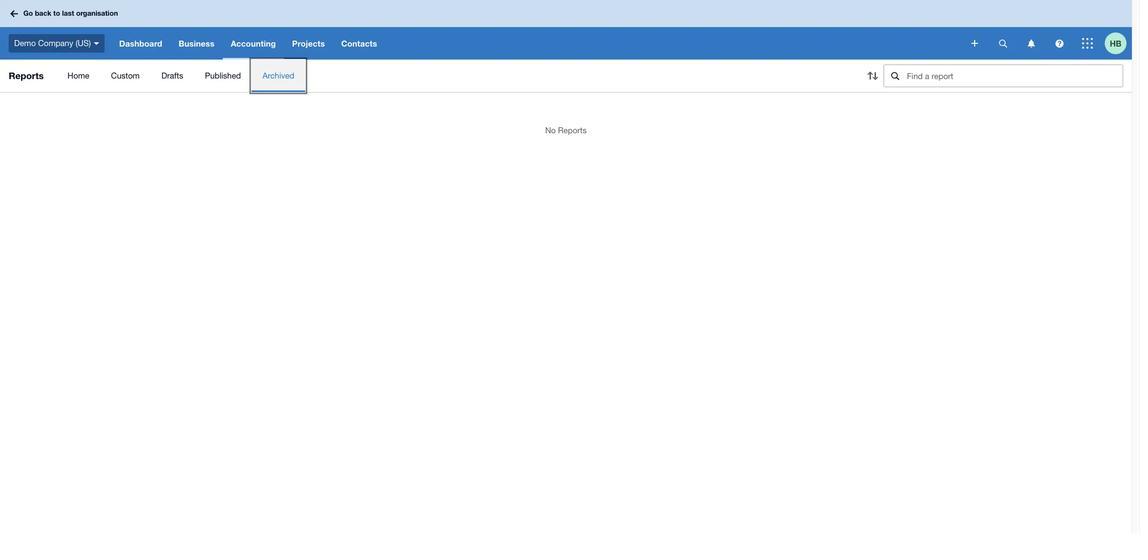 Task type: locate. For each thing, give the bounding box(es) containing it.
svg image
[[10, 10, 18, 17], [1028, 39, 1035, 47]]

1 vertical spatial reports
[[558, 126, 587, 135]]

0 vertical spatial svg image
[[10, 10, 18, 17]]

0 horizontal spatial svg image
[[10, 10, 18, 17]]

0 vertical spatial reports
[[9, 70, 44, 81]]

organisation
[[76, 9, 118, 17]]

banner
[[0, 0, 1133, 60]]

0 horizontal spatial reports
[[9, 70, 44, 81]]

1 vertical spatial svg image
[[1028, 39, 1035, 47]]

None field
[[884, 65, 1124, 87]]

home
[[68, 71, 89, 80]]

navigation containing dashboard
[[111, 27, 964, 60]]

menu
[[57, 60, 854, 92]]

1 horizontal spatial svg image
[[1028, 39, 1035, 47]]

svg image
[[1083, 38, 1094, 49], [999, 39, 1008, 47], [1056, 39, 1064, 47], [972, 40, 979, 47], [94, 42, 99, 45]]

svg image up find a report "text box"
[[1028, 39, 1035, 47]]

navigation
[[111, 27, 964, 60]]

banner containing hb
[[0, 0, 1133, 60]]

drafts link
[[151, 60, 194, 92]]

archived
[[263, 71, 295, 80]]

reports down demo
[[9, 70, 44, 81]]

svg image left the go
[[10, 10, 18, 17]]

back
[[35, 9, 51, 17]]

reports
[[9, 70, 44, 81], [558, 126, 587, 135]]

reports right no at left top
[[558, 126, 587, 135]]

dashboard link
[[111, 27, 171, 60]]

business button
[[171, 27, 223, 60]]

home link
[[57, 60, 100, 92]]

dashboard
[[119, 39, 162, 48]]

business
[[179, 39, 215, 48]]

published link
[[194, 60, 252, 92]]

contacts button
[[333, 27, 385, 60]]

custom link
[[100, 60, 151, 92]]

hb
[[1110, 38, 1122, 48]]



Task type: vqa. For each thing, say whether or not it's contained in the screenshot.
the bottommost OF
no



Task type: describe. For each thing, give the bounding box(es) containing it.
to
[[53, 9, 60, 17]]

archived link
[[252, 60, 305, 92]]

go back to last organisation
[[23, 9, 118, 17]]

(us)
[[76, 38, 91, 48]]

company
[[38, 38, 73, 48]]

custom
[[111, 71, 140, 80]]

last
[[62, 9, 74, 17]]

published
[[205, 71, 241, 80]]

contacts
[[341, 39, 377, 48]]

sort reports image
[[862, 65, 884, 87]]

projects button
[[284, 27, 333, 60]]

demo company (us) button
[[0, 27, 111, 60]]

no
[[545, 126, 556, 135]]

accounting
[[231, 39, 276, 48]]

hb button
[[1105, 27, 1133, 60]]

go
[[23, 9, 33, 17]]

demo
[[14, 38, 36, 48]]

projects
[[292, 39, 325, 48]]

accounting button
[[223, 27, 284, 60]]

svg image inside the go back to last organisation link
[[10, 10, 18, 17]]

archived menu item
[[252, 60, 305, 92]]

1 horizontal spatial reports
[[558, 126, 587, 135]]

Find a report text field
[[906, 65, 1123, 87]]

drafts
[[161, 71, 183, 80]]

no reports
[[545, 126, 587, 135]]

go back to last organisation link
[[7, 4, 125, 23]]

menu containing home
[[57, 60, 854, 92]]

demo company (us)
[[14, 38, 91, 48]]

svg image inside demo company (us) popup button
[[94, 42, 99, 45]]



